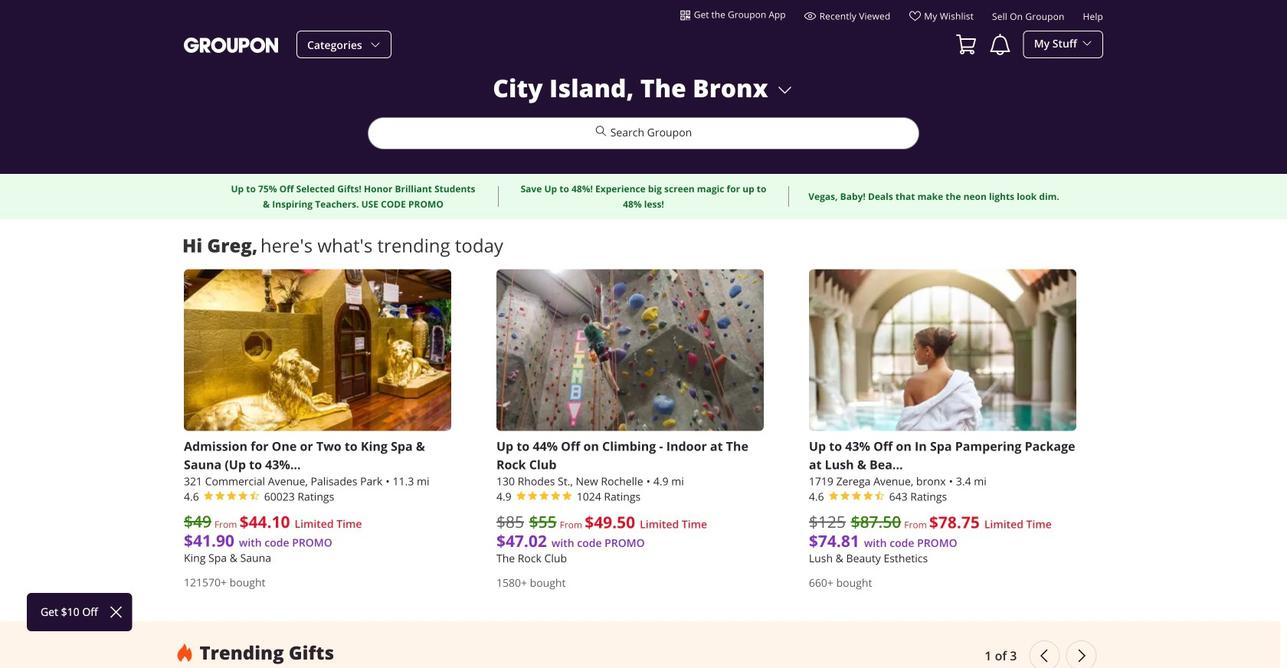 Task type: vqa. For each thing, say whether or not it's contained in the screenshot.
"Groupon" image
yes



Task type: describe. For each thing, give the bounding box(es) containing it.
groupon image
[[184, 36, 278, 54]]

notifications inbox image
[[989, 32, 1013, 57]]



Task type: locate. For each thing, give the bounding box(es) containing it.
Search Groupon search field
[[368, 74, 920, 174], [368, 117, 920, 149]]

2 search groupon search field from the top
[[368, 117, 920, 149]]

1 search groupon search field from the top
[[368, 74, 920, 174]]



